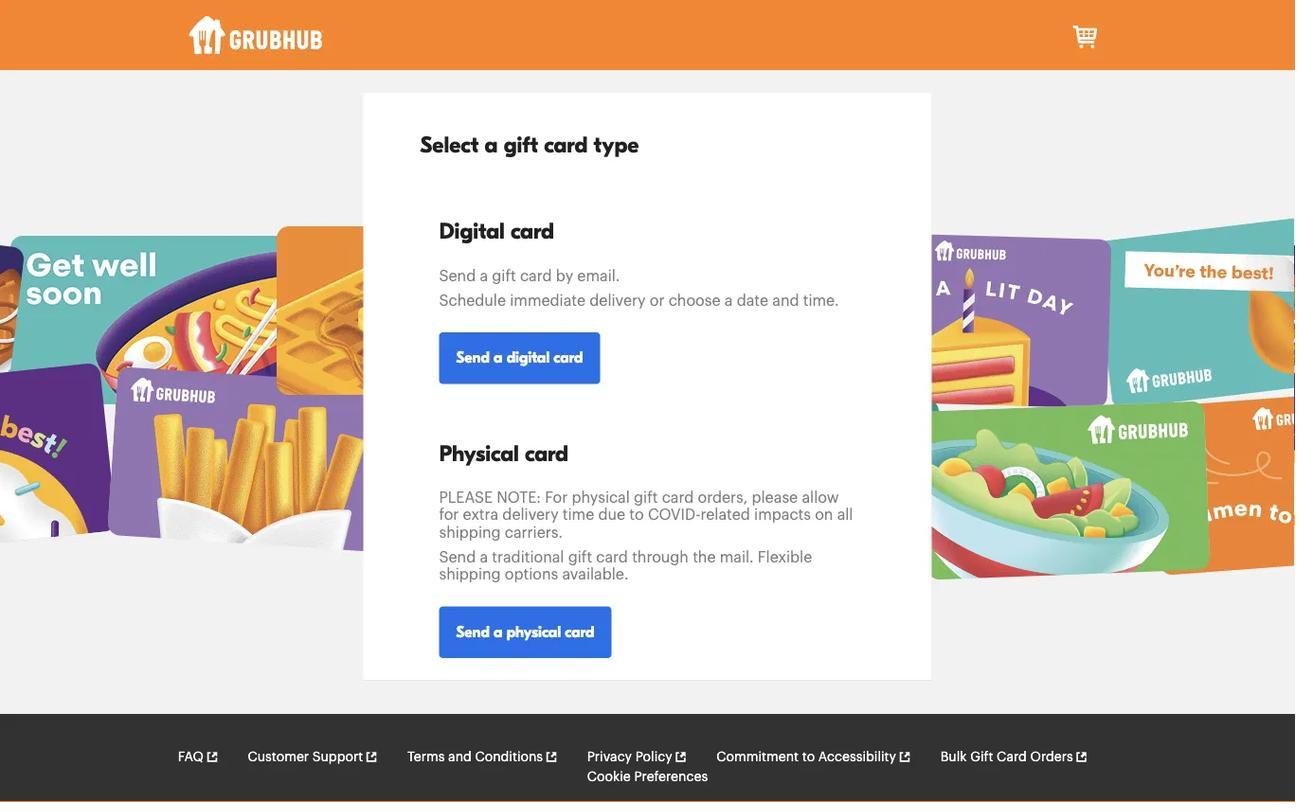 Task type: vqa. For each thing, say whether or not it's contained in the screenshot.
Your name Text Field
no



Task type: locate. For each thing, give the bounding box(es) containing it.
shipping down traditional
[[439, 568, 501, 583]]

preferences
[[634, 771, 708, 784]]

send inside send a traditional gift card through the mail. flexible shipping options available.
[[439, 550, 476, 566]]

shipping
[[439, 525, 501, 541], [439, 568, 501, 583]]

conditions
[[475, 751, 543, 764]]

1 shipping from the top
[[439, 525, 501, 541]]

to
[[630, 508, 644, 523], [802, 751, 815, 764]]

a inside send a traditional gift card through the mail. flexible shipping options available.
[[480, 550, 488, 566]]

a up schedule
[[480, 268, 488, 284]]

1 horizontal spatial and
[[773, 293, 799, 309]]

time
[[563, 508, 594, 523]]

send a gift card by email.
[[439, 268, 620, 284]]

1 vertical spatial to
[[802, 751, 815, 764]]

0 horizontal spatial and
[[448, 751, 472, 764]]

orders
[[1031, 751, 1073, 764]]

delivery down email.
[[590, 293, 646, 309]]

0 vertical spatial to
[[630, 508, 644, 523]]

1 vertical spatial shipping
[[439, 568, 501, 583]]

options
[[505, 568, 558, 583]]

a down extra in the left bottom of the page
[[480, 550, 488, 566]]

1 vertical spatial physical
[[507, 624, 561, 641]]

schedule immediate delivery or choose a date and time.
[[439, 293, 839, 309]]

a inside "button"
[[494, 349, 503, 367]]

gift up the covid- on the right bottom of the page
[[634, 490, 658, 506]]

delivery
[[590, 293, 646, 309], [503, 508, 559, 523]]

physical inside please note: for physical gift card orders, please allow for extra delivery time due to covid-related impacts on all shipping carriers.
[[572, 490, 630, 506]]

gift up schedule
[[492, 268, 516, 284]]

digital
[[507, 349, 550, 367]]

to left accessibility
[[802, 751, 815, 764]]

go to cart page image
[[1071, 22, 1101, 52]]

to right due
[[630, 508, 644, 523]]

and right terms at the left of the page
[[448, 751, 472, 764]]

a right select
[[485, 133, 498, 158]]

cookie
[[587, 771, 631, 784]]

1 vertical spatial and
[[448, 751, 472, 764]]

physical inside button
[[507, 624, 561, 641]]

a
[[485, 133, 498, 158], [480, 268, 488, 284], [725, 293, 733, 309], [494, 349, 503, 367], [480, 550, 488, 566], [494, 624, 503, 641]]

send inside button
[[456, 624, 490, 641]]

bulk gift card orders link
[[941, 748, 1088, 768]]

send inside "button"
[[456, 349, 490, 367]]

a inside button
[[494, 624, 503, 641]]

card right 'digital'
[[554, 349, 583, 367]]

physical for gift
[[572, 490, 630, 506]]

digital
[[439, 219, 505, 245]]

delivery down note: for
[[503, 508, 559, 523]]

commitment to accessibility
[[717, 751, 896, 764]]

0 vertical spatial physical
[[572, 490, 630, 506]]

all
[[837, 508, 853, 523]]

a for send a traditional gift card through the mail. flexible shipping options available.
[[480, 550, 488, 566]]

1 horizontal spatial physical
[[572, 490, 630, 506]]

and
[[773, 293, 799, 309], [448, 751, 472, 764]]

send
[[439, 268, 476, 284], [456, 349, 490, 367], [439, 550, 476, 566], [456, 624, 490, 641]]

choose
[[669, 293, 721, 309]]

bulk gift card orders
[[941, 751, 1073, 764]]

send for send a digital card
[[456, 349, 490, 367]]

gift up the available.
[[568, 550, 592, 566]]

privacy policy link
[[587, 748, 688, 768]]

shipping down extra in the left bottom of the page
[[439, 525, 501, 541]]

0 horizontal spatial physical
[[507, 624, 561, 641]]

impacts
[[754, 508, 811, 523]]

send a physical card
[[456, 624, 595, 641]]

a down traditional
[[494, 624, 503, 641]]

card inside "button"
[[554, 349, 583, 367]]

available.
[[562, 568, 629, 583]]

0 vertical spatial delivery
[[590, 293, 646, 309]]

card up the covid- on the right bottom of the page
[[662, 490, 694, 506]]

card down the available.
[[565, 624, 595, 641]]

card left 'type'
[[544, 133, 588, 158]]

cookie preferences link
[[587, 768, 708, 787]]

0 horizontal spatial to
[[630, 508, 644, 523]]

0 vertical spatial shipping
[[439, 525, 501, 541]]

card up immediate on the left top of the page
[[520, 268, 552, 284]]

flexible
[[758, 550, 812, 566]]

1 horizontal spatial to
[[802, 751, 815, 764]]

a left 'digital'
[[494, 349, 503, 367]]

policy
[[636, 751, 672, 764]]

physical card
[[439, 441, 569, 467]]

card
[[544, 133, 588, 158], [511, 219, 554, 245], [520, 268, 552, 284], [554, 349, 583, 367], [525, 441, 569, 467], [662, 490, 694, 506], [596, 550, 628, 566], [565, 624, 595, 641]]

cookie preferences
[[587, 771, 708, 784]]

gift
[[971, 751, 993, 764]]

carriers.
[[505, 525, 563, 541]]

gift
[[504, 133, 538, 158], [492, 268, 516, 284], [634, 490, 658, 506], [568, 550, 592, 566]]

the
[[693, 550, 716, 566]]

0 horizontal spatial delivery
[[503, 508, 559, 523]]

customer support link
[[248, 748, 378, 768]]

physical up due
[[572, 490, 630, 506]]

related
[[701, 508, 750, 523]]

1 vertical spatial delivery
[[503, 508, 559, 523]]

email.
[[577, 268, 620, 284]]

physical
[[572, 490, 630, 506], [507, 624, 561, 641]]

card up the available.
[[596, 550, 628, 566]]

2 shipping from the top
[[439, 568, 501, 583]]

time.
[[803, 293, 839, 309]]

physical down options
[[507, 624, 561, 641]]

send a traditional gift card through the mail. flexible shipping options available.
[[439, 550, 812, 583]]

and right date
[[773, 293, 799, 309]]



Task type: describe. For each thing, give the bounding box(es) containing it.
grubhub image
[[188, 16, 323, 54]]

date
[[737, 293, 769, 309]]

send a digital card button
[[439, 333, 600, 384]]

send a physical card button
[[439, 607, 612, 659]]

terms and conditions link
[[407, 748, 558, 768]]

extra
[[463, 508, 499, 523]]

card inside send a traditional gift card through the mail. flexible shipping options available.
[[596, 550, 628, 566]]

card inside please note: for physical gift card orders, please allow for extra delivery time due to covid-related impacts on all shipping carriers.
[[662, 490, 694, 506]]

a for select a gift card type
[[485, 133, 498, 158]]

send for send a gift card by email.
[[439, 268, 476, 284]]

digital card
[[439, 219, 554, 245]]

commitment
[[717, 751, 799, 764]]

card up note: for
[[525, 441, 569, 467]]

send for send a physical card
[[456, 624, 490, 641]]

note: for
[[497, 490, 568, 506]]

card inside button
[[565, 624, 595, 641]]

a for send a gift card by email.
[[480, 268, 488, 284]]

mail.
[[720, 550, 754, 566]]

commitment to accessibility link
[[717, 748, 912, 768]]

customer
[[248, 751, 309, 764]]

privacy policy
[[587, 751, 672, 764]]

please note: for physical gift card orders, please allow for extra delivery time due to covid-related impacts on all shipping carriers.
[[439, 490, 853, 541]]

terms and conditions
[[407, 751, 543, 764]]

delivery inside please note: for physical gift card orders, please allow for extra delivery time due to covid-related impacts on all shipping carriers.
[[503, 508, 559, 523]]

due
[[598, 508, 626, 523]]

schedule
[[439, 293, 506, 309]]

faq
[[178, 751, 204, 764]]

please
[[439, 490, 493, 506]]

immediate
[[510, 293, 586, 309]]

0 vertical spatial and
[[773, 293, 799, 309]]

please
[[752, 490, 798, 506]]

allow
[[802, 490, 839, 506]]

select a gift card type
[[420, 133, 639, 158]]

accessibility
[[819, 751, 896, 764]]

a for send a digital card
[[494, 349, 503, 367]]

support
[[313, 751, 363, 764]]

bulk
[[941, 751, 967, 764]]

through
[[632, 550, 689, 566]]

shipping inside please note: for physical gift card orders, please allow for extra delivery time due to covid-related impacts on all shipping carriers.
[[439, 525, 501, 541]]

faq link
[[178, 748, 219, 768]]

send a digital card
[[456, 349, 583, 367]]

or
[[650, 293, 665, 309]]

gift inside send a traditional gift card through the mail. flexible shipping options available.
[[568, 550, 592, 566]]

card up the "send a gift card by email."
[[511, 219, 554, 245]]

send for send a traditional gift card through the mail. flexible shipping options available.
[[439, 550, 476, 566]]

card
[[997, 751, 1027, 764]]

traditional
[[492, 550, 564, 566]]

privacy
[[587, 751, 632, 764]]

terms
[[407, 751, 445, 764]]

customer support
[[248, 751, 363, 764]]

a for send a physical card
[[494, 624, 503, 641]]

gift inside please note: for physical gift card orders, please allow for extra delivery time due to covid-related impacts on all shipping carriers.
[[634, 490, 658, 506]]

physical
[[439, 441, 519, 467]]

gift right select
[[504, 133, 538, 158]]

a left date
[[725, 293, 733, 309]]

by
[[556, 268, 573, 284]]

for
[[439, 508, 459, 523]]

on
[[815, 508, 833, 523]]

select
[[420, 133, 479, 158]]

covid-
[[648, 508, 701, 523]]

physical for card
[[507, 624, 561, 641]]

to inside please note: for physical gift card orders, please allow for extra delivery time due to covid-related impacts on all shipping carriers.
[[630, 508, 644, 523]]

type
[[594, 133, 639, 158]]

1 horizontal spatial delivery
[[590, 293, 646, 309]]

orders,
[[698, 490, 748, 506]]

shipping inside send a traditional gift card through the mail. flexible shipping options available.
[[439, 568, 501, 583]]



